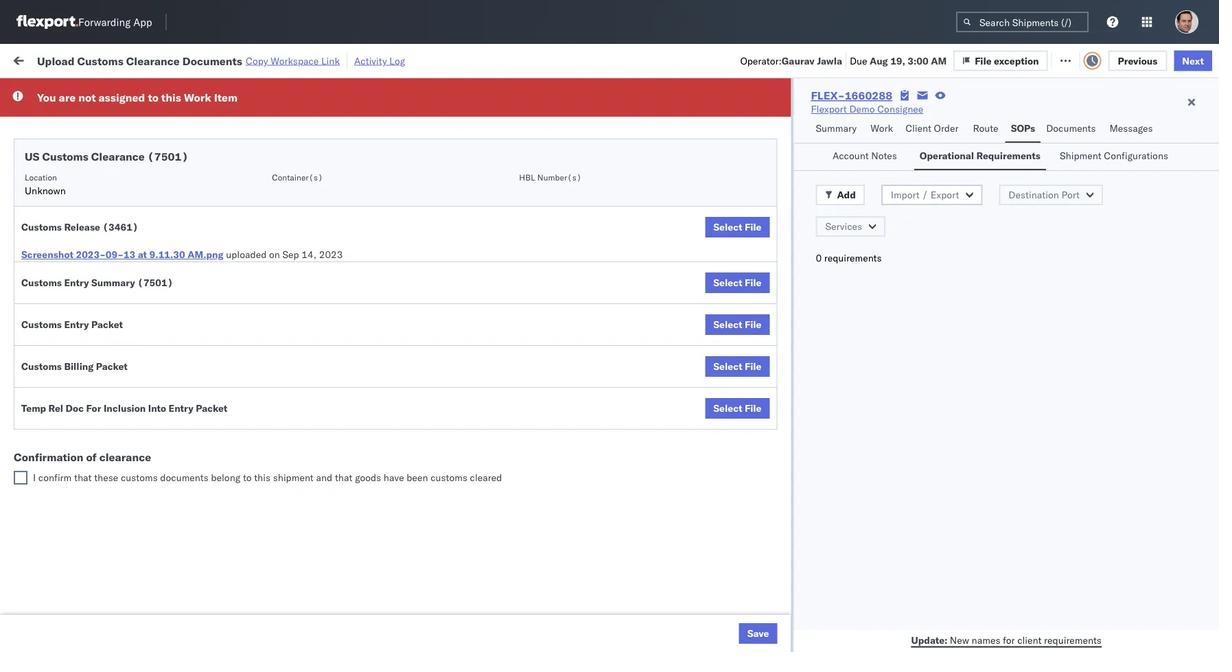 Task type: vqa. For each thing, say whether or not it's contained in the screenshot.
Soon
no



Task type: describe. For each thing, give the bounding box(es) containing it.
summary button
[[810, 116, 865, 143]]

client for client name
[[509, 112, 532, 123]]

schedule pickup from los angeles, ca link for fourth schedule pickup from los angeles, ca button from the top of the page
[[32, 612, 195, 639]]

import work button
[[110, 44, 179, 75]]

delivery inside 'link'
[[102, 378, 138, 390]]

customs up location
[[42, 150, 88, 163]]

1 vertical spatial international
[[662, 560, 718, 572]]

names
[[972, 634, 1001, 646]]

Search Work text field
[[758, 49, 908, 70]]

2:59 am est, mar 3, 2023
[[221, 469, 341, 481]]

0 requirements
[[816, 252, 882, 264]]

link
[[321, 55, 340, 67]]

los for bookings confirm pickup from los angeles, ca link
[[124, 280, 139, 292]]

0 vertical spatial to
[[148, 91, 159, 104]]

est, for upload proof of delivery 'link'
[[268, 379, 288, 391]]

from down temp rel doc for inclusion into entry packet
[[107, 462, 127, 474]]

2 schedule delivery appointment button from the top
[[32, 166, 169, 181]]

1 flex-2001714 from the top
[[758, 137, 829, 149]]

from right "for"
[[107, 401, 127, 413]]

2:59 for 2:59 am est, feb 17, 2023
[[221, 107, 242, 119]]

: for snoozed
[[316, 85, 318, 95]]

due aug 19, 3:00 am
[[850, 54, 947, 66]]

pickup inside schedule pickup from amsterdam airport schiphol, haarlemmermeer, netherlands
[[75, 583, 104, 595]]

2 vertical spatial entry
[[169, 402, 193, 414]]

flex-1977428 for schedule delivery appointment
[[758, 258, 829, 270]]

shipment
[[1060, 150, 1102, 162]]

0 vertical spatial on
[[342, 53, 353, 65]]

flexport demo consignee
[[811, 103, 924, 115]]

2 2001714 from the top
[[787, 167, 829, 179]]

2 that from the left
[[335, 472, 353, 484]]

configurations
[[1104, 150, 1168, 162]]

2023 down no
[[322, 107, 346, 119]]

ocean fcl for 3:00 am est, feb 25, 2023
[[420, 348, 468, 360]]

los for schedule pickup from los angeles, ca link associated with first schedule pickup from los angeles, ca button
[[129, 220, 145, 232]]

2 vertical spatial international
[[662, 590, 718, 602]]

pickup for fourth schedule pickup from los angeles, ca button from the top of the page schedule pickup from los angeles, ca link
[[75, 613, 104, 625]]

products
[[535, 107, 573, 119]]

workspace
[[271, 55, 319, 67]]

file for customs billing packet
[[745, 360, 762, 372]]

1 vertical spatial summary
[[91, 277, 135, 289]]

feb left 28, on the bottom
[[285, 409, 302, 421]]

est, left mar
[[262, 469, 283, 481]]

fcl for 3:00 am est, feb 25, 2023
[[451, 348, 468, 360]]

12:00 pm est, feb 25, 2023
[[221, 379, 351, 391]]

been
[[407, 472, 428, 484]]

2 vertical spatial 17,
[[304, 167, 319, 179]]

2023 up the container(s)
[[321, 137, 345, 149]]

1 1911466 from the top
[[787, 439, 829, 451]]

destination port
[[1009, 189, 1080, 201]]

mabltest12345
[[935, 620, 1013, 632]]

honeywell for schedule delivery appointment
[[599, 258, 644, 270]]

action
[[1172, 53, 1202, 65]]

/
[[922, 189, 928, 201]]

entry for packet
[[64, 319, 89, 331]]

pickup for 2nd schedule pickup from los angeles, ca link from the top
[[75, 401, 104, 413]]

account notes
[[833, 150, 897, 162]]

consignee inside button
[[599, 112, 638, 123]]

2:59 for 2:59 am est, mar 3, 2023
[[221, 469, 242, 481]]

2:59 am est, feb 28, 2023
[[221, 409, 346, 421]]

next button
[[1174, 50, 1212, 71]]

appointment for 10:30 pm est, feb 21, 2023
[[112, 257, 169, 269]]

1977428 for confirm pickup from los angeles, ca
[[787, 318, 829, 330]]

schedule for schedule pickup from los angeles international airport button
[[32, 129, 72, 141]]

schedule pickup from los angeles, ca link for first schedule pickup from los angeles, ca button
[[32, 219, 195, 247]]

1 ca from the top
[[32, 234, 45, 246]]

save
[[747, 627, 769, 639]]

destination
[[1009, 189, 1059, 201]]

0 vertical spatial 3:00
[[908, 54, 929, 66]]

0 horizontal spatial on
[[269, 249, 280, 261]]

pickup for second schedule pickup from los angeles, ca button from the bottom schedule pickup from los angeles, ca link
[[75, 462, 104, 474]]

17, for ocean lcl
[[305, 107, 320, 119]]

2023 up 2:59 am est, feb 28, 2023
[[327, 379, 351, 391]]

products,
[[624, 107, 666, 119]]

from up clearance
[[107, 431, 127, 443]]

schedule delivery appointment button for 2:59 am est, feb 17, 2023
[[32, 105, 169, 120]]

documents
[[160, 472, 208, 484]]

schedule pickup from los angeles international airport
[[32, 129, 182, 155]]

2023 right 28, on the bottom
[[322, 409, 346, 421]]

1 2097290 from the top
[[787, 560, 829, 572]]

snoozed : no
[[284, 85, 333, 95]]

schedule pickup from amsterdam airport schiphol, haarlemmermeer, netherlands
[[32, 583, 186, 622]]

mbl/mawb numbers
[[935, 112, 1019, 123]]

upload proof of delivery link
[[32, 377, 138, 391]]

1 flex-1911466 from the top
[[758, 439, 829, 451]]

11 resize handle column header from the left
[[1195, 106, 1211, 652]]

2 karl lagerfeld international b.v c/o bleckmann from the top
[[599, 590, 805, 602]]

ocean fcl for 2:59 am est, mar 3, 2023
[[420, 469, 468, 481]]

messages
[[1110, 122, 1153, 134]]

honeywell for confirm pickup from los angeles, ca
[[599, 318, 644, 330]]

7 ca from the top
[[32, 626, 45, 638]]

3 resize handle column header from the left
[[397, 106, 413, 652]]

from inside schedule pickup from amsterdam airport schiphol, haarlemmermeer, netherlands
[[107, 583, 127, 595]]

los for schedule pickup from los angeles international airport link on the left
[[129, 129, 145, 141]]

1 karl from the top
[[599, 560, 616, 572]]

aug
[[870, 54, 888, 66]]

2023 right 3,
[[317, 469, 341, 481]]

haarlemmermeer,
[[108, 596, 186, 608]]

2 flex-2097290 from the top
[[758, 590, 829, 602]]

angeles, for schedule pickup from los angeles, ca link associated with first schedule pickup from los angeles, ca button
[[147, 220, 185, 232]]

customs down the screenshot
[[21, 277, 62, 289]]

1 flex-2097290 from the top
[[758, 560, 829, 572]]

customs up the screenshot
[[21, 221, 62, 233]]

est, up 3:00 pm est, feb 20, 2023
[[262, 167, 282, 179]]

2 vertical spatial packet
[[196, 402, 227, 414]]

0 vertical spatial at
[[278, 53, 287, 65]]

select for customs release (3461)
[[713, 221, 742, 233]]

28,
[[305, 409, 320, 421]]

file for customs entry packet
[[745, 319, 762, 331]]

angeles
[[147, 129, 182, 141]]

customs up status
[[77, 54, 123, 67]]

demo
[[849, 103, 875, 115]]

1 mawb1234 from the top
[[935, 137, 989, 149]]

have
[[384, 472, 404, 484]]

Search Shipments (/) text field
[[956, 12, 1089, 32]]

2023 right 20,
[[321, 197, 345, 209]]

upload proof of delivery
[[32, 378, 138, 390]]

resize handle column header for mode
[[486, 106, 503, 652]]

lcl for honeywell - test account
[[451, 258, 468, 270]]

2 schedule delivery appointment from the top
[[32, 166, 169, 178]]

select file for customs entry summary (7501)
[[713, 277, 762, 289]]

gaurav
[[782, 54, 815, 66]]

us
[[25, 150, 40, 163]]

forwarding
[[78, 15, 131, 28]]

operator:
[[740, 54, 782, 66]]

3 ca from the top
[[32, 324, 45, 336]]

amsterdam
[[129, 583, 179, 595]]

10 resize handle column header from the left
[[1173, 106, 1189, 652]]

2023 right 14,
[[319, 249, 343, 261]]

order
[[934, 122, 959, 134]]

1 vertical spatial of
[[86, 450, 97, 464]]

container(s)
[[272, 172, 323, 182]]

batch action button
[[1122, 49, 1211, 70]]

1 karl lagerfeld international b.v c/o bleckmann from the top
[[599, 560, 805, 572]]

summary inside button
[[816, 122, 857, 134]]

est, for schedule delivery appointment link corresponding to 10:30 pm est, feb 21, 2023
[[268, 258, 288, 270]]

goods
[[355, 472, 381, 484]]

release
[[64, 221, 100, 233]]

schedule delivery appointment link for 2:59 am est, feb 17, 2023
[[32, 105, 169, 119]]

import for import work
[[116, 53, 147, 65]]

hbl number(s)
[[519, 172, 582, 182]]

proof
[[65, 378, 89, 390]]

mbl/mawb numbers button
[[928, 109, 1086, 123]]

confirm delivery
[[32, 348, 104, 360]]

schedule pickup from amsterdam airport schiphol, haarlemmermeer, netherlands button
[[32, 582, 195, 622]]

2 western from the top
[[716, 167, 752, 179]]

from down the 09-
[[101, 280, 121, 292]]

from inside "schedule pickup from los angeles international airport"
[[107, 129, 127, 141]]

2 2097290 from the top
[[787, 590, 829, 602]]

belong
[[211, 472, 240, 484]]

angeles, for 2nd schedule pickup from los angeles, ca link from the top
[[147, 401, 185, 413]]

pickup for schedule pickup from los angeles international airport link on the left
[[75, 129, 104, 141]]

schedule for 10:30 pm est, feb 21, 2023 'schedule delivery appointment' button
[[32, 257, 72, 269]]

you
[[37, 91, 56, 104]]

route
[[973, 122, 999, 134]]

1 vertical spatial documents
[[1046, 122, 1096, 134]]

status
[[74, 85, 98, 95]]

select file button for customs billing packet
[[705, 356, 770, 377]]

workitem button
[[8, 109, 199, 123]]

ocean for honeywell - test account
[[420, 258, 448, 270]]

pm up 3:00 pm est, feb 20, 2023
[[244, 167, 259, 179]]

account notes button
[[827, 143, 906, 170]]

feb for confirm delivery button
[[285, 348, 302, 360]]

work inside button
[[149, 53, 173, 65]]

work,
[[144, 85, 166, 95]]

resize handle column header for flex id
[[822, 106, 839, 652]]

mode
[[420, 112, 441, 123]]

confirm pickup from los angeles, ca link for honeywell
[[32, 310, 195, 337]]

schedule pickup from los angeles international airport link
[[32, 129, 195, 156]]

location
[[25, 172, 57, 182]]

not
[[78, 91, 96, 104]]

file for customs release (3461)
[[745, 221, 762, 233]]

1 vertical spatial requirements
[[1044, 634, 1102, 646]]

1 that from the left
[[74, 472, 92, 484]]

snoozed
[[284, 85, 316, 95]]

2 karl from the top
[[599, 590, 616, 602]]

2023-
[[76, 249, 106, 261]]

1 lagerfeld from the top
[[619, 560, 660, 572]]

13
[[124, 249, 135, 261]]

1 c/o from the top
[[738, 560, 754, 572]]

confirm for confirm pickup from los angeles, ca button associated with honeywell
[[32, 311, 67, 323]]

destination port button
[[999, 185, 1103, 205]]

from down haarlemmermeer,
[[107, 613, 127, 625]]

1 integration test account - western digital from the top
[[599, 137, 783, 149]]

est, for upload customs clearance documents link
[[262, 197, 282, 209]]

resize handle column header for workitem
[[196, 106, 213, 652]]

schedule pickup from los angeles, ca link for 2nd schedule pickup from los angeles, ca button from the top
[[32, 431, 195, 458]]

schedule inside schedule pickup from amsterdam airport schiphol, haarlemmermeer, netherlands
[[32, 583, 72, 595]]

flex-1660288 link
[[811, 89, 893, 102]]

workitem
[[15, 112, 51, 123]]

confirm
[[38, 472, 72, 484]]

5 schedule pickup from los angeles, ca from the top
[[32, 613, 185, 638]]

clearance for upload customs clearance documents copy workspace link
[[126, 54, 180, 67]]

am right 19,
[[931, 54, 947, 66]]

flex-1911408 for confirm pickup from los angeles, ca
[[758, 288, 829, 300]]

track
[[355, 53, 377, 65]]

1 digital from the top
[[755, 137, 783, 149]]

for for ready
[[131, 85, 142, 95]]

schedule for 'schedule delivery appointment' button corresponding to 2:59 am est, feb 17, 2023
[[32, 106, 72, 118]]

resize handle column header for container numbers
[[912, 106, 928, 652]]

new
[[950, 634, 969, 646]]

los for confirm pickup from los angeles, ca link corresponding to honeywell
[[124, 311, 139, 323]]

flex-1977428 for schedule pickup from los angeles, ca
[[758, 228, 829, 240]]

1 bleckmann from the top
[[757, 560, 805, 572]]

customs down "confirm delivery"
[[21, 360, 62, 372]]

customs entry packet
[[21, 319, 123, 331]]

international inside "schedule pickup from los angeles international airport"
[[32, 143, 87, 155]]

2 schedule pickup from los angeles, ca button from the top
[[32, 431, 195, 460]]

1 schedule pickup from los angeles, ca button from the top
[[32, 219, 195, 248]]

2023 up 3:00 pm est, feb 20, 2023
[[321, 167, 345, 179]]

778
[[258, 53, 276, 65]]

flexport demo consignee link
[[811, 102, 924, 116]]

2 bleckmann from the top
[[757, 590, 805, 602]]

2150210 for 3:00 pm est, feb 20, 2023
[[787, 197, 829, 209]]

maeu1234567 for schedule pickup from los angeles, ca
[[846, 227, 915, 239]]

6 schedule from the top
[[32, 401, 72, 413]]

from down customs entry summary (7501)
[[101, 311, 121, 323]]

activity log
[[354, 55, 405, 67]]

nyku9743990
[[846, 106, 913, 118]]

add
[[837, 189, 856, 201]]

confirm pickup from los angeles, ca button for bookings
[[32, 280, 195, 309]]

otter for otter products, llc
[[599, 107, 621, 119]]

3:00 for integration test account - on ag
[[221, 197, 242, 209]]

of inside upload proof of delivery 'link'
[[91, 378, 100, 390]]

2 appointment from the top
[[112, 166, 169, 178]]

1 2001714 from the top
[[787, 137, 829, 149]]

1 3:30 from the top
[[221, 137, 242, 149]]

1 customs from the left
[[121, 472, 158, 484]]

2:59 am est, feb 17, 2023
[[221, 107, 346, 119]]

4 ocean from the top
[[420, 469, 448, 481]]

select file button for customs entry packet
[[705, 314, 770, 335]]

2 schedule pickup from los angeles, ca from the top
[[32, 401, 185, 427]]

sops button
[[1006, 116, 1041, 143]]

5 ca from the top
[[32, 445, 45, 457]]

pm for upload proof of delivery
[[250, 379, 265, 391]]

file for customs entry summary (7501)
[[745, 277, 762, 289]]

fcl for 2:59 am est, mar 3, 2023
[[451, 469, 468, 481]]

2 flex-2001714 from the top
[[758, 167, 829, 179]]

2 3:30 from the top
[[221, 167, 242, 179]]

1 horizontal spatial work
[[184, 91, 211, 104]]

confirmation of clearance
[[14, 450, 151, 464]]

2 b.v from the top
[[720, 590, 735, 602]]

2023 right 21,
[[327, 258, 351, 270]]

2 flex-1911466 from the top
[[758, 469, 829, 481]]

25, for 3:00 am est, feb 25, 2023
[[305, 348, 320, 360]]

2 digital from the top
[[755, 167, 783, 179]]

1919147
[[787, 409, 829, 421]]

for
[[86, 402, 101, 414]]

1 schedule pickup from los angeles, ca from the top
[[32, 220, 185, 246]]



Task type: locate. For each thing, give the bounding box(es) containing it.
1 confirm pickup from los angeles, ca button from the top
[[32, 280, 195, 309]]

resize handle column header for deadline
[[349, 106, 365, 652]]

flexport. image
[[16, 15, 78, 29]]

schedule pickup from los angeles, ca link for second schedule pickup from los angeles, ca button from the bottom
[[32, 461, 195, 488]]

1 horizontal spatial this
[[254, 472, 271, 484]]

1 vertical spatial 2097290
[[787, 590, 829, 602]]

0 vertical spatial ocean fcl
[[420, 348, 468, 360]]

2 vertical spatial appointment
[[112, 257, 169, 269]]

otter left products,
[[599, 107, 621, 119]]

ca up i
[[32, 445, 45, 457]]

4 schedule pickup from los angeles, ca from the top
[[32, 462, 185, 487]]

resize handle column header
[[196, 106, 213, 652], [349, 106, 365, 652], [397, 106, 413, 652], [486, 106, 503, 652], [575, 106, 592, 652], [713, 106, 729, 652], [822, 106, 839, 652], [912, 106, 928, 652], [1083, 106, 1100, 652], [1173, 106, 1189, 652], [1195, 106, 1211, 652]]

0 vertical spatial 1911408
[[787, 288, 829, 300]]

bookings
[[599, 288, 639, 300], [509, 348, 550, 360], [599, 348, 639, 360], [599, 409, 639, 421]]

1 horizontal spatial on
[[342, 53, 353, 65]]

1 western from the top
[[716, 137, 752, 149]]

consignee button
[[592, 109, 715, 123]]

1 vertical spatial confirm pickup from los angeles, ca button
[[32, 310, 195, 339]]

feb for 10:30 pm est, feb 21, 2023 'schedule delivery appointment' button
[[291, 258, 308, 270]]

clearance up (3461)
[[106, 190, 150, 202]]

flex id button
[[729, 109, 825, 123]]

customs inside upload customs clearance documents
[[65, 190, 104, 202]]

17, up 20,
[[304, 167, 319, 179]]

1 vertical spatial c/o
[[738, 590, 754, 602]]

1 2:59 from the top
[[221, 107, 242, 119]]

select file for customs release (3461)
[[713, 221, 762, 233]]

schedule delivery appointment button down us customs clearance (7501)
[[32, 166, 169, 181]]

9.11.30
[[149, 249, 185, 261]]

that down confirmation of clearance
[[74, 472, 92, 484]]

(7501)
[[147, 150, 188, 163], [137, 277, 173, 289]]

0 vertical spatial karl lagerfeld international b.v c/o bleckmann
[[599, 560, 805, 572]]

schedule pickup from los angeles, ca button
[[32, 219, 195, 248], [32, 431, 195, 460], [32, 461, 195, 490], [32, 612, 195, 641]]

0 horizontal spatial otter
[[509, 107, 532, 119]]

schedule up unknown
[[32, 166, 72, 178]]

work left item
[[184, 91, 211, 104]]

None checkbox
[[14, 471, 27, 485]]

blocked,
[[168, 85, 202, 95]]

2:59 for 2:59 am est, feb 28, 2023
[[221, 409, 242, 421]]

3 select file from the top
[[713, 319, 762, 331]]

2 vertical spatial clearance
[[106, 190, 150, 202]]

2 : from the left
[[316, 85, 318, 95]]

clearance
[[99, 450, 151, 464]]

2001714 up add button
[[787, 167, 829, 179]]

2 ocean lcl from the top
[[420, 258, 468, 270]]

1 horizontal spatial client
[[906, 122, 932, 134]]

numbers inside mbl/mawb numbers button
[[985, 112, 1019, 123]]

1 vertical spatial b.v
[[720, 590, 735, 602]]

schedule
[[32, 106, 72, 118], [32, 129, 72, 141], [32, 166, 72, 178], [32, 220, 72, 232], [32, 257, 72, 269], [32, 401, 72, 413], [32, 431, 72, 443], [32, 462, 72, 474], [32, 583, 72, 595], [32, 613, 72, 625]]

upload customs clearance documents link
[[32, 189, 195, 217]]

8 resize handle column header from the left
[[912, 106, 928, 652]]

0 vertical spatial lcl
[[451, 107, 468, 119]]

los down customs entry summary (7501)
[[124, 311, 139, 323]]

on
[[342, 53, 353, 65], [269, 249, 280, 261]]

resize handle column header for mbl/mawb numbers
[[1083, 106, 1100, 652]]

2023 up the 12:00 pm est, feb 25, 2023
[[322, 348, 346, 360]]

feb down deadline 'button' at left
[[285, 137, 302, 149]]

1 horizontal spatial import
[[891, 189, 920, 201]]

of up these
[[86, 450, 97, 464]]

1 lcl from the top
[[451, 107, 468, 119]]

airport
[[90, 143, 120, 155], [32, 596, 62, 608]]

0 horizontal spatial import
[[116, 53, 147, 65]]

0 vertical spatial ocean lcl
[[420, 107, 468, 119]]

1 vertical spatial air
[[420, 197, 433, 209]]

3,
[[306, 469, 315, 481]]

flex-2001714 up add button
[[758, 167, 829, 179]]

schedule delivery appointment link down us customs clearance (7501)
[[32, 166, 169, 180]]

import for import / export
[[891, 189, 920, 201]]

9 schedule from the top
[[32, 583, 72, 595]]

import inside button
[[116, 53, 147, 65]]

2001714 down 1988285 on the top right of the page
[[787, 137, 829, 149]]

delivery down us customs clearance (7501)
[[75, 166, 110, 178]]

est, right deadline
[[262, 107, 283, 119]]

save button
[[739, 623, 777, 644]]

2 flex-2150210 from the top
[[758, 379, 829, 391]]

2 ocean from the top
[[420, 258, 448, 270]]

angeles, for bookings confirm pickup from los angeles, ca link
[[142, 280, 180, 292]]

2 select file button from the top
[[705, 273, 770, 293]]

select file
[[713, 221, 762, 233], [713, 277, 762, 289], [713, 319, 762, 331], [713, 360, 762, 372], [713, 402, 762, 414]]

est, down the 12:00 pm est, feb 25, 2023
[[262, 409, 283, 421]]

documents up in
[[182, 54, 242, 67]]

3 1911466 from the top
[[787, 499, 829, 511]]

4 ca from the top
[[32, 415, 45, 427]]

3 appointment from the top
[[112, 257, 169, 269]]

for
[[131, 85, 142, 95], [1003, 634, 1015, 646]]

packet down 12:00
[[196, 402, 227, 414]]

0 vertical spatial bleckmann
[[757, 560, 805, 572]]

confirm pickup from los angeles, ca for bookings test consignee
[[32, 280, 180, 306]]

snooze
[[372, 112, 399, 123]]

air for 12:00 pm est, feb 25, 2023
[[420, 379, 433, 391]]

customs right 'been' at the left of the page
[[431, 472, 467, 484]]

import up ready
[[116, 53, 147, 65]]

select file button for customs release (3461)
[[705, 217, 770, 238]]

pm for upload customs clearance documents
[[244, 197, 259, 209]]

2150210 for 12:00 pm est, feb 25, 2023
[[787, 379, 829, 391]]

id
[[753, 112, 762, 123]]

1 horizontal spatial otter
[[599, 107, 621, 119]]

mar
[[285, 469, 304, 481]]

3 1977428 from the top
[[787, 318, 829, 330]]

otter
[[509, 107, 532, 119], [599, 107, 621, 119]]

2 vertical spatial upload
[[32, 378, 63, 390]]

account inside account notes button
[[833, 150, 869, 162]]

angeles, for second schedule pickup from los angeles, ca button from the bottom schedule pickup from los angeles, ca link
[[147, 462, 185, 474]]

3:00 up 12:00
[[221, 348, 242, 360]]

container
[[846, 107, 883, 117]]

that right the and
[[335, 472, 353, 484]]

my
[[14, 50, 36, 69]]

(7501) for customs entry summary (7501)
[[137, 277, 173, 289]]

2 resize handle column header from the left
[[349, 106, 365, 652]]

upload for proof
[[32, 378, 63, 390]]

air
[[420, 137, 433, 149], [420, 197, 433, 209], [420, 379, 433, 391]]

customs up release
[[65, 190, 104, 202]]

confirm
[[32, 280, 67, 292], [32, 311, 67, 323], [32, 348, 67, 360]]

1 vertical spatial flex-1911408
[[758, 348, 829, 360]]

flex-1977428
[[758, 228, 829, 240], [758, 258, 829, 270], [758, 318, 829, 330]]

4 schedule pickup from los angeles, ca button from the top
[[32, 612, 195, 641]]

am for 2:59 am est, feb 17, 2023
[[244, 107, 260, 119]]

upload inside upload customs clearance documents
[[32, 190, 63, 202]]

0 vertical spatial confirm pickup from los angeles, ca link
[[32, 280, 195, 307]]

angeles, for fourth schedule pickup from los angeles, ca button from the top of the page schedule pickup from los angeles, ca link
[[147, 613, 185, 625]]

1 schedule delivery appointment button from the top
[[32, 105, 169, 120]]

1911408 for confirm pickup from los angeles, ca
[[787, 288, 829, 300]]

airport up netherlands
[[32, 596, 62, 608]]

1 vertical spatial 3:00
[[221, 197, 242, 209]]

confirm pickup from los angeles, ca link down customs entry summary (7501)
[[32, 310, 195, 337]]

5 select file from the top
[[713, 402, 762, 414]]

select for customs billing packet
[[713, 360, 742, 372]]

maeu1234567 down services button
[[846, 257, 915, 269]]

airport inside "schedule pickup from los angeles international airport"
[[90, 143, 120, 155]]

file for temp rel doc for inclusion into entry packet
[[745, 402, 762, 414]]

schedule delivery appointment button
[[32, 105, 169, 120], [32, 166, 169, 181], [32, 256, 169, 272]]

flex-1919147
[[758, 409, 829, 421]]

1977428 for schedule pickup from los angeles, ca
[[787, 228, 829, 240]]

flex-2150210 for 3:00 pm est, feb 20, 2023
[[758, 197, 829, 209]]

1 ocean lcl from the top
[[420, 107, 468, 119]]

1 vertical spatial at
[[138, 249, 147, 261]]

0 vertical spatial karl
[[599, 560, 616, 572]]

2 otter from the left
[[599, 107, 621, 119]]

upload inside 'link'
[[32, 378, 63, 390]]

1 vertical spatial 17,
[[304, 137, 319, 149]]

schedule delivery appointment link down not
[[32, 105, 169, 119]]

2 c/o from the top
[[738, 590, 754, 602]]

pickup inside "schedule pickup from los angeles international airport"
[[75, 129, 104, 141]]

airport inside schedule pickup from amsterdam airport schiphol, haarlemmermeer, netherlands
[[32, 596, 62, 608]]

cleared
[[470, 472, 502, 484]]

1 vertical spatial to
[[243, 472, 252, 484]]

pm down deadline
[[244, 137, 259, 149]]

1 select file button from the top
[[705, 217, 770, 238]]

1 vertical spatial western
[[716, 167, 752, 179]]

0 vertical spatial packet
[[91, 319, 123, 331]]

1 appointment from the top
[[112, 106, 169, 118]]

0 vertical spatial 3:30
[[221, 137, 242, 149]]

schedule delivery appointment link for 10:30 pm est, feb 21, 2023
[[32, 256, 169, 270]]

client left order
[[906, 122, 932, 134]]

2 ca from the top
[[32, 294, 45, 306]]

est, for schedule pickup from los angeles international airport link on the left
[[262, 137, 282, 149]]

requirements
[[977, 150, 1041, 162]]

previous button
[[1108, 50, 1167, 71]]

0 horizontal spatial requirements
[[824, 252, 882, 264]]

copy workspace link button
[[246, 55, 340, 67]]

deadline
[[221, 112, 256, 123]]

mawb1234 up operational
[[935, 137, 989, 149]]

0 vertical spatial for
[[131, 85, 142, 95]]

3 schedule pickup from los angeles, ca button from the top
[[32, 461, 195, 490]]

1 flex-1911408 from the top
[[758, 288, 829, 300]]

schedule for fourth schedule pickup from los angeles, ca button from the top of the page
[[32, 613, 72, 625]]

3:00
[[908, 54, 929, 66], [221, 197, 242, 209], [221, 348, 242, 360]]

1 vertical spatial entry
[[64, 319, 89, 331]]

schedule pickup from los angeles international airport button
[[32, 129, 195, 158]]

2 1977428 from the top
[[787, 258, 829, 270]]

mode button
[[413, 109, 489, 123]]

2 vertical spatial 3:00
[[221, 348, 242, 360]]

ocean lcl for otter
[[420, 107, 468, 119]]

air for 3:30 pm est, feb 17, 2023
[[420, 137, 433, 149]]

test
[[584, 107, 603, 119], [648, 137, 667, 149], [648, 167, 667, 179], [559, 197, 577, 209], [648, 197, 667, 209], [655, 228, 673, 240], [566, 258, 584, 270], [655, 258, 673, 270], [641, 288, 660, 300], [655, 318, 673, 330], [552, 348, 570, 360], [641, 348, 660, 360], [559, 379, 577, 391], [648, 379, 667, 391], [641, 409, 660, 421]]

select file button for customs entry summary (7501)
[[705, 273, 770, 293]]

am right belong
[[244, 469, 260, 481]]

: for status
[[98, 85, 101, 95]]

1 vertical spatial 1911408
[[787, 348, 829, 360]]

am for 2:59 am est, feb 28, 2023
[[244, 409, 260, 421]]

25, up the 12:00 pm est, feb 25, 2023
[[305, 348, 320, 360]]

name
[[534, 112, 556, 123]]

client for client order
[[906, 122, 932, 134]]

2:59 down item
[[221, 107, 242, 119]]

b.v
[[720, 560, 735, 572], [720, 590, 735, 602]]

4 schedule from the top
[[32, 220, 72, 232]]

work
[[39, 50, 75, 69]]

number(s)
[[537, 172, 582, 182]]

0 vertical spatial western
[[716, 137, 752, 149]]

schedule down schiphol,
[[32, 613, 72, 625]]

1 vertical spatial integration test account - western digital
[[599, 167, 783, 179]]

customs release (3461)
[[21, 221, 138, 233]]

1 vertical spatial 3:30 pm est, feb 17, 2023
[[221, 167, 345, 179]]

los for fourth schedule pickup from los angeles, ca button from the top of the page schedule pickup from los angeles, ca link
[[129, 613, 145, 625]]

1 confirm from the top
[[32, 280, 67, 292]]

0 vertical spatial upload
[[37, 54, 74, 67]]

flex-1911408 down 0
[[758, 288, 829, 300]]

pm
[[244, 137, 259, 149], [244, 167, 259, 179], [244, 197, 259, 209], [250, 258, 265, 270], [250, 379, 265, 391]]

pickup
[[75, 129, 104, 141], [75, 220, 104, 232], [69, 280, 99, 292], [69, 311, 99, 323], [75, 401, 104, 413], [75, 431, 104, 443], [75, 462, 104, 474], [75, 583, 104, 595], [75, 613, 104, 625]]

flex-2150210 up flex-1919147 on the right bottom
[[758, 379, 829, 391]]

appointment for 2:59 am est, feb 17, 2023
[[112, 106, 169, 118]]

at left "risk"
[[278, 53, 287, 65]]

1 vertical spatial 2150210
[[787, 379, 829, 391]]

3 confirm from the top
[[32, 348, 67, 360]]

delivery up temp rel doc for inclusion into entry packet
[[102, 378, 138, 390]]

1 horizontal spatial summary
[[816, 122, 857, 134]]

2 vertical spatial air
[[420, 379, 433, 391]]

airport down 'workitem' button
[[90, 143, 120, 155]]

1 horizontal spatial airport
[[90, 143, 120, 155]]

import inside button
[[891, 189, 920, 201]]

flex-2001714 down flex-1988285
[[758, 137, 829, 149]]

1 air from the top
[[420, 137, 433, 149]]

flex-2150210 for 12:00 pm est, feb 25, 2023
[[758, 379, 829, 391]]

ca down confirmation
[[32, 475, 45, 487]]

notes
[[871, 150, 897, 162]]

you are not assigned to this work item
[[37, 91, 238, 104]]

est, up the 12:00 pm est, feb 25, 2023
[[262, 348, 283, 360]]

0 vertical spatial airport
[[90, 143, 120, 155]]

exception
[[1005, 53, 1049, 65], [994, 54, 1039, 66]]

5 resize handle column header from the left
[[575, 106, 592, 652]]

3 schedule delivery appointment button from the top
[[32, 256, 169, 272]]

2150210 left add
[[787, 197, 829, 209]]

schedule delivery appointment link up customs entry summary (7501)
[[32, 256, 169, 270]]

0 horizontal spatial that
[[74, 472, 92, 484]]

services button
[[816, 216, 886, 237]]

2150210 up 1919147 at the bottom right of page
[[787, 379, 829, 391]]

4 select file from the top
[[713, 360, 762, 372]]

12:00
[[221, 379, 248, 391]]

2 select file from the top
[[713, 277, 762, 289]]

and
[[316, 472, 332, 484]]

to right belong
[[243, 472, 252, 484]]

1 vertical spatial upload
[[32, 190, 63, 202]]

maeu1234567 for schedule delivery appointment
[[846, 257, 915, 269]]

0 horizontal spatial summary
[[91, 277, 135, 289]]

1 select from the top
[[713, 221, 742, 233]]

schedule down "workitem"
[[32, 129, 72, 141]]

schedule inside "schedule pickup from los angeles international airport"
[[32, 129, 72, 141]]

2 confirm pickup from los angeles, ca link from the top
[[32, 310, 195, 337]]

3 select from the top
[[713, 319, 742, 331]]

feb up the 12:00 pm est, feb 25, 2023
[[285, 348, 302, 360]]

resize handle column header for consignee
[[713, 106, 729, 652]]

schedule for 2nd schedule pickup from los angeles, ca button from the top
[[32, 431, 72, 443]]

update: new names for client requirements
[[911, 634, 1102, 646]]

schedule up confirmation
[[32, 431, 72, 443]]

schedule for first schedule pickup from los angeles, ca button
[[32, 220, 72, 232]]

clearance inside upload customs clearance documents
[[106, 190, 150, 202]]

3 schedule delivery appointment from the top
[[32, 257, 169, 269]]

0 vertical spatial flex-1977428
[[758, 228, 829, 240]]

shipment configurations button
[[1054, 143, 1180, 170]]

packet
[[91, 319, 123, 331], [96, 360, 128, 372], [196, 402, 227, 414]]

pickup up schiphol,
[[75, 583, 104, 595]]

pm for schedule delivery appointment
[[250, 258, 265, 270]]

0 horizontal spatial this
[[161, 91, 181, 104]]

message (10)
[[184, 53, 246, 65]]

0 horizontal spatial documents
[[32, 204, 81, 216]]

0 vertical spatial digital
[[755, 137, 783, 149]]

0 vertical spatial appointment
[[112, 106, 169, 118]]

3:30 pm est, feb 17, 2023 up 3:00 pm est, feb 20, 2023
[[221, 167, 345, 179]]

1977428 down 0
[[787, 318, 829, 330]]

shipment configurations
[[1060, 150, 1168, 162]]

1 vertical spatial lagerfeld
[[619, 590, 660, 602]]

2 vertical spatial schedule delivery appointment button
[[32, 256, 169, 272]]

1911408 down 0
[[787, 288, 829, 300]]

in
[[204, 85, 212, 95]]

entry up "confirm delivery"
[[64, 319, 89, 331]]

pm up uploaded
[[244, 197, 259, 209]]

to right assigned
[[148, 91, 159, 104]]

0 vertical spatial international
[[32, 143, 87, 155]]

2 schedule pickup from los angeles, ca link from the top
[[32, 401, 195, 428]]

1 schedule pickup from los angeles, ca link from the top
[[32, 219, 195, 247]]

work down nyku9743990
[[871, 122, 893, 134]]

017482927423
[[935, 197, 1007, 209]]

clearance for upload customs clearance documents
[[106, 190, 150, 202]]

2 2:59 from the top
[[221, 409, 242, 421]]

1 3:30 pm est, feb 17, 2023 from the top
[[221, 137, 345, 149]]

2 vertical spatial schedule delivery appointment
[[32, 257, 169, 269]]

0 vertical spatial air
[[420, 137, 433, 149]]

select for customs entry summary (7501)
[[713, 277, 742, 289]]

1 horizontal spatial customs
[[431, 472, 467, 484]]

4 flex-1911466 from the top
[[758, 530, 829, 542]]

select for temp rel doc for inclusion into entry packet
[[713, 402, 742, 414]]

honeywell - test account for schedule delivery appointment
[[599, 258, 712, 270]]

4 1911466 from the top
[[787, 530, 829, 542]]

10:30
[[221, 258, 248, 270]]

customs down clearance
[[121, 472, 158, 484]]

consignee
[[877, 103, 924, 115], [599, 112, 638, 123], [662, 288, 708, 300], [573, 348, 619, 360], [662, 348, 708, 360], [662, 409, 708, 421]]

numbers for container numbers
[[846, 118, 880, 128]]

documents inside upload customs clearance documents
[[32, 204, 81, 216]]

0 vertical spatial flex-2001714
[[758, 137, 829, 149]]

on left sep
[[269, 249, 280, 261]]

2 confirm pickup from los angeles, ca from the top
[[32, 311, 180, 336]]

3:00 am est, feb 25, 2023
[[221, 348, 346, 360]]

2 air from the top
[[420, 197, 433, 209]]

1 vertical spatial ocean fcl
[[420, 469, 468, 481]]

flex-1977428 for confirm pickup from los angeles, ca
[[758, 318, 829, 330]]

1 vertical spatial maeu1234567
[[846, 257, 915, 269]]

2 vertical spatial work
[[871, 122, 893, 134]]

25, for 12:00 pm est, feb 25, 2023
[[310, 379, 325, 391]]

2150210
[[787, 197, 829, 209], [787, 379, 829, 391]]

on right the link
[[342, 53, 353, 65]]

1 flex-2150210 from the top
[[758, 197, 829, 209]]

client order
[[906, 122, 959, 134]]

2 integration test account - western digital from the top
[[599, 167, 783, 179]]

3 schedule delivery appointment link from the top
[[32, 256, 169, 270]]

0 vertical spatial schedule delivery appointment button
[[32, 105, 169, 120]]

schedule up the screenshot
[[32, 220, 72, 232]]

customs up "confirm delivery"
[[21, 319, 62, 331]]

0 vertical spatial work
[[149, 53, 173, 65]]

flex-2150210 left add
[[758, 197, 829, 209]]

2 lcl from the top
[[451, 258, 468, 270]]

0 vertical spatial b.v
[[720, 560, 735, 572]]

packet for customs billing packet
[[96, 360, 128, 372]]

2 schedule delivery appointment link from the top
[[32, 166, 169, 180]]

1 b.v from the top
[[720, 560, 735, 572]]

am for 2:59 am est, mar 3, 2023
[[244, 469, 260, 481]]

0 vertical spatial schedule delivery appointment link
[[32, 105, 169, 119]]

schedule delivery appointment for 10:30 pm est, feb 21, 2023
[[32, 257, 169, 269]]

1 vertical spatial 2:59
[[221, 409, 242, 421]]

2 mawb1234 from the top
[[935, 167, 989, 179]]

documents for upload customs clearance documents copy workspace link
[[182, 54, 242, 67]]

summary
[[816, 122, 857, 134], [91, 277, 135, 289]]

select file for temp rel doc for inclusion into entry packet
[[713, 402, 762, 414]]

1 vertical spatial 25,
[[310, 379, 325, 391]]

select file button
[[705, 217, 770, 238], [705, 273, 770, 293], [705, 314, 770, 335], [705, 356, 770, 377], [705, 398, 770, 419]]

appointment down (3461)
[[112, 257, 169, 269]]

1977428 for schedule delivery appointment
[[787, 258, 829, 270]]

clearance for us customs clearance (7501)
[[91, 150, 145, 163]]

3 ocean from the top
[[420, 348, 448, 360]]

documents for upload customs clearance documents
[[32, 204, 81, 216]]

est, left 14,
[[268, 258, 288, 270]]

work inside button
[[871, 122, 893, 134]]

2 1911408 from the top
[[787, 348, 829, 360]]

1 horizontal spatial that
[[335, 472, 353, 484]]

3 schedule from the top
[[32, 166, 72, 178]]

us customs clearance (7501)
[[25, 150, 188, 163]]

2 lagerfeld from the top
[[619, 590, 660, 602]]

3 air from the top
[[420, 379, 433, 391]]

187 on track
[[321, 53, 377, 65]]

upload up the rel
[[32, 378, 63, 390]]

0 horizontal spatial client
[[509, 112, 532, 123]]

0 vertical spatial (7501)
[[147, 150, 188, 163]]

am down progress
[[244, 107, 260, 119]]

deadline button
[[214, 109, 351, 123]]

pickup down schiphol,
[[75, 613, 104, 625]]

confirm up customs billing packet
[[32, 348, 67, 360]]

1 horizontal spatial to
[[243, 472, 252, 484]]

1 vertical spatial flex-1977428
[[758, 258, 829, 270]]

1 flex-1977428 from the top
[[758, 228, 829, 240]]

los left into
[[129, 401, 145, 413]]

5 select from the top
[[713, 402, 742, 414]]

3 schedule pickup from los angeles, ca from the top
[[32, 431, 185, 457]]

bookings test consignee
[[599, 288, 708, 300], [509, 348, 619, 360], [599, 348, 708, 360], [599, 409, 708, 421]]

feb up 3:00 pm est, feb 20, 2023
[[285, 167, 302, 179]]

requirements down services button
[[824, 252, 882, 264]]

2 3:30 pm est, feb 17, 2023 from the top
[[221, 167, 345, 179]]

2 1911466 from the top
[[787, 469, 829, 481]]

i
[[33, 472, 36, 484]]

batch action
[[1143, 53, 1202, 65]]

1 1977428 from the top
[[787, 228, 829, 240]]

1 1911408 from the top
[[787, 288, 829, 300]]

delivery for 3:00 am est, feb 25, 2023
[[69, 348, 104, 360]]

flex-
[[811, 89, 845, 102], [758, 107, 787, 119], [758, 137, 787, 149], [758, 167, 787, 179], [758, 197, 787, 209], [758, 228, 787, 240], [758, 258, 787, 270], [758, 288, 787, 300], [758, 318, 787, 330], [758, 348, 787, 360], [758, 379, 787, 391], [758, 409, 787, 421], [758, 439, 787, 451], [758, 469, 787, 481], [758, 499, 787, 511], [758, 530, 787, 542], [758, 560, 787, 572], [758, 590, 787, 602], [758, 620, 787, 632]]

for left work,
[[131, 85, 142, 95]]

1 ocean from the top
[[420, 107, 448, 119]]

schedule delivery appointment button for 10:30 pm est, feb 21, 2023
[[32, 256, 169, 272]]

flex-1911408 up flex-1919147 on the right bottom
[[758, 348, 829, 360]]

0 vertical spatial entry
[[64, 277, 89, 289]]

0 vertical spatial summary
[[816, 122, 857, 134]]

flex-2001714
[[758, 137, 829, 149], [758, 167, 829, 179]]

0 vertical spatial documents
[[182, 54, 242, 67]]

0 vertical spatial confirm
[[32, 280, 67, 292]]

pickup down upload customs clearance documents
[[75, 220, 104, 232]]

client name
[[509, 112, 556, 123]]

0 horizontal spatial :
[[98, 85, 101, 95]]

assigned
[[98, 91, 145, 104]]

1 vertical spatial lcl
[[451, 258, 468, 270]]

2 customs from the left
[[431, 472, 467, 484]]

flex id
[[736, 112, 762, 123]]

1 vertical spatial (7501)
[[137, 277, 173, 289]]

1 vertical spatial on
[[269, 249, 280, 261]]

1 select file from the top
[[713, 221, 762, 233]]

0 vertical spatial lagerfeld
[[619, 560, 660, 572]]

pickup down 2023-
[[69, 280, 99, 292]]

select file for customs entry packet
[[713, 319, 762, 331]]

17, for air
[[304, 137, 319, 149]]

air for 3:00 pm est, feb 20, 2023
[[420, 197, 433, 209]]

0 vertical spatial flex-2097290
[[758, 560, 829, 572]]

2 fcl from the top
[[451, 469, 468, 481]]

1 otter from the left
[[509, 107, 532, 119]]

0 vertical spatial confirm pickup from los angeles, ca
[[32, 280, 180, 306]]

from down the upload customs clearance documents button
[[107, 220, 127, 232]]

summary down the 09-
[[91, 277, 135, 289]]

0 horizontal spatial airport
[[32, 596, 62, 608]]

los for 2nd schedule pickup from los angeles, ca link from the top
[[129, 401, 145, 413]]

ocean lcl
[[420, 107, 468, 119], [420, 258, 468, 270]]

i confirm that these customs documents belong to this shipment and that goods have been customs cleared
[[33, 472, 502, 484]]

2 maeu1234567 from the top
[[846, 257, 915, 269]]

file exception button
[[964, 49, 1058, 70], [964, 49, 1058, 70], [954, 50, 1048, 71], [954, 50, 1048, 71]]

operator: gaurav jawla
[[740, 54, 842, 66]]

1 2150210 from the top
[[787, 197, 829, 209]]

1 fcl from the top
[[451, 348, 468, 360]]

numbers inside "container numbers"
[[846, 118, 880, 128]]

international
[[32, 143, 87, 155], [662, 560, 718, 572], [662, 590, 718, 602]]

los inside "schedule pickup from los angeles international airport"
[[129, 129, 145, 141]]

forwarding app link
[[16, 15, 152, 29]]

1 vertical spatial 3:30
[[221, 167, 242, 179]]

am for 3:00 am est, feb 25, 2023
[[244, 348, 260, 360]]

6 ca from the top
[[32, 475, 45, 487]]

1 vertical spatial mawb1234
[[935, 167, 989, 179]]

1 vertical spatial karl
[[599, 590, 616, 602]]

confirm pickup from los angeles, ca button down customs entry summary (7501)
[[32, 310, 195, 339]]

honeywell - test account for confirm pickup from los angeles, ca
[[599, 318, 712, 330]]

packet for customs entry packet
[[91, 319, 123, 331]]

ca down netherlands
[[32, 626, 45, 638]]

1 vertical spatial confirm pickup from los angeles, ca link
[[32, 310, 195, 337]]

1 vertical spatial confirm
[[32, 311, 67, 323]]

1 vertical spatial bleckmann
[[757, 590, 805, 602]]

est, down the container(s)
[[262, 197, 282, 209]]

1 schedule delivery appointment link from the top
[[32, 105, 169, 119]]

los right these
[[129, 462, 145, 474]]

angeles, for schedule pickup from los angeles, ca link associated with 2nd schedule pickup from los angeles, ca button from the top
[[147, 431, 185, 443]]

2060357
[[787, 620, 829, 632]]

5 select file button from the top
[[705, 398, 770, 419]]

resize handle column header for client name
[[575, 106, 592, 652]]

3 flex-1911466 from the top
[[758, 499, 829, 511]]

pickup for bookings confirm pickup from los angeles, ca link
[[69, 280, 99, 292]]

1911408 for confirm delivery
[[787, 348, 829, 360]]

sops
[[1011, 122, 1035, 134]]

upload customs clearance documents copy workspace link
[[37, 54, 340, 67]]

los down 13 at the left of the page
[[124, 280, 139, 292]]

schedule delivery appointment up customs entry summary (7501)
[[32, 257, 169, 269]]

2 confirm from the top
[[32, 311, 67, 323]]

on
[[627, 197, 641, 209], [716, 197, 731, 209], [627, 379, 641, 391], [716, 379, 731, 391]]

est, for schedule delivery appointment link corresponding to 2:59 am est, feb 17, 2023
[[262, 107, 283, 119]]

ca up "customs entry packet"
[[32, 294, 45, 306]]

schedule delivery appointment down not
[[32, 106, 169, 118]]

17, up the container(s)
[[304, 137, 319, 149]]

feb for 'schedule delivery appointment' button corresponding to 2:59 am est, feb 17, 2023
[[285, 107, 302, 119]]



